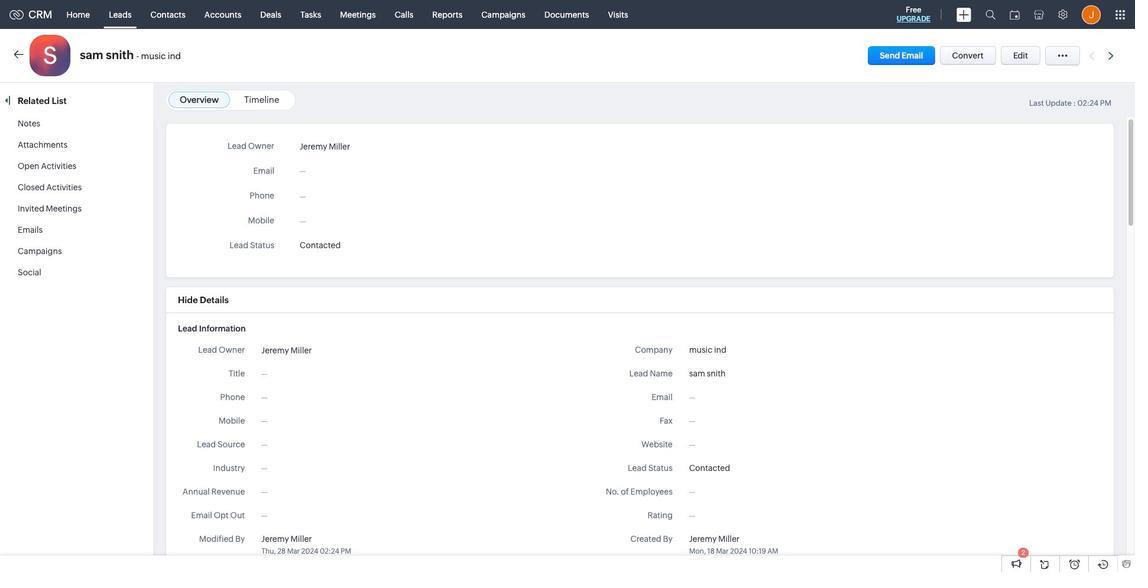 Task type: vqa. For each thing, say whether or not it's contained in the screenshot.
open activities to the top
no



Task type: describe. For each thing, give the bounding box(es) containing it.
search image
[[985, 9, 996, 20]]

logo image
[[9, 10, 24, 19]]

previous record image
[[1089, 52, 1094, 59]]

search element
[[978, 0, 1003, 29]]



Task type: locate. For each thing, give the bounding box(es) containing it.
next record image
[[1108, 52, 1116, 59]]

calendar image
[[1010, 10, 1020, 19]]

create menu element
[[949, 0, 978, 29]]

profile element
[[1075, 0, 1108, 29]]

create menu image
[[956, 7, 971, 22]]

profile image
[[1082, 5, 1101, 24]]



